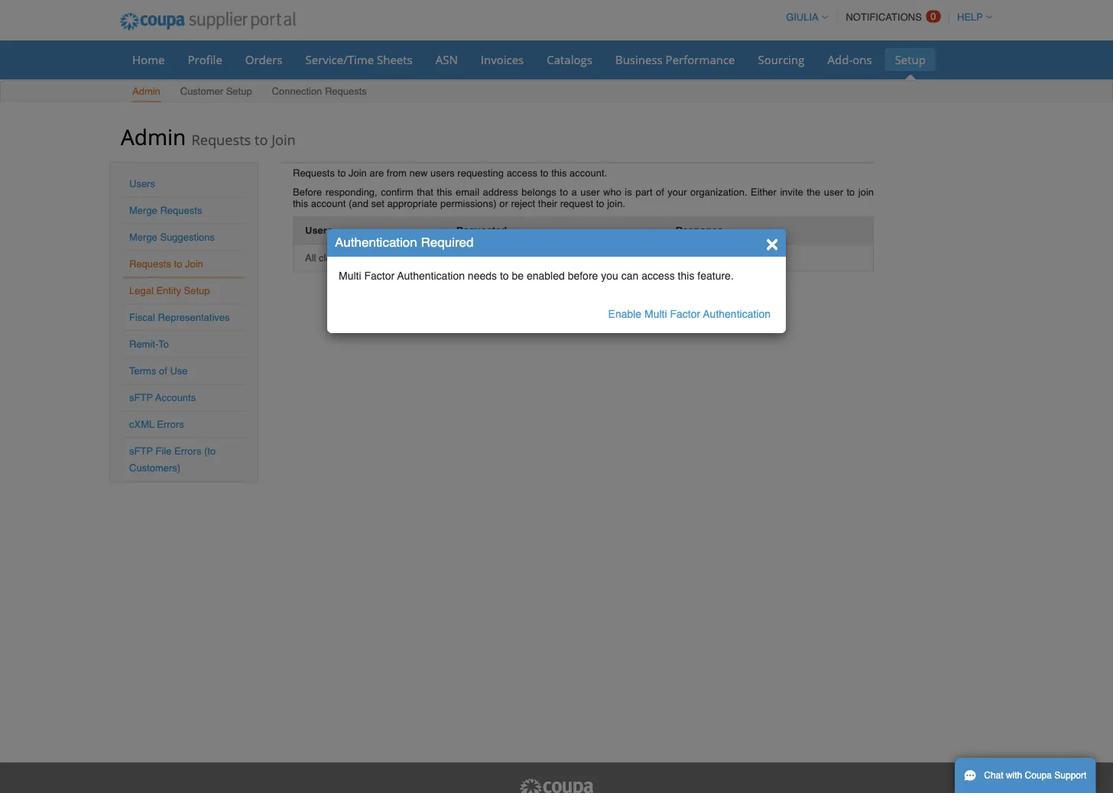 Task type: vqa. For each thing, say whether or not it's contained in the screenshot.
receiving
no



Task type: locate. For each thing, give the bounding box(es) containing it.
entity
[[156, 285, 181, 297]]

add-ons
[[828, 52, 872, 67]]

sourcing link
[[748, 48, 815, 71]]

0 vertical spatial access
[[507, 167, 537, 178]]

requests up "suggestions" on the top of page
[[160, 205, 202, 216]]

legal entity setup link
[[129, 285, 210, 297]]

0 horizontal spatial multi
[[339, 270, 361, 282]]

1 merge from the top
[[129, 205, 157, 216]]

or
[[499, 198, 508, 209]]

enable multi factor authentication link
[[608, 308, 771, 320]]

2 sftp from the top
[[129, 446, 153, 457]]

2 horizontal spatial setup
[[895, 52, 926, 67]]

join down the connection
[[271, 130, 296, 149]]

of right part
[[656, 186, 664, 198]]

you
[[601, 270, 618, 282]]

join
[[858, 186, 874, 198], [408, 252, 424, 263]]

coupa
[[1025, 771, 1052, 781]]

legal entity setup
[[129, 285, 210, 297]]

1 vertical spatial merge
[[129, 232, 157, 243]]

chat with coupa support
[[984, 771, 1087, 781]]

to
[[158, 339, 169, 350]]

1 horizontal spatial multi
[[644, 308, 667, 320]]

0 horizontal spatial user
[[386, 252, 406, 263]]

merge for merge requests
[[129, 205, 157, 216]]

authentication up open
[[335, 235, 417, 250]]

with
[[1006, 771, 1022, 781]]

0 horizontal spatial join
[[185, 258, 203, 270]]

1 horizontal spatial user
[[580, 186, 600, 198]]

join inside requests to join are from new users requesting access to this account. before responding, confirm that this email address belongs to a user who is part of your organization. either invite the user to join this account (and set appropriate permissions) or reject their request to join.
[[349, 167, 367, 178]]

0 horizontal spatial users
[[129, 178, 155, 190]]

enable
[[608, 308, 641, 320]]

admin down the admin link
[[121, 122, 186, 151]]

user right the
[[824, 186, 843, 198]]

0 horizontal spatial factor
[[364, 270, 395, 282]]

requests up before
[[293, 167, 335, 178]]

1 vertical spatial join
[[408, 252, 424, 263]]

multi right 'enable'
[[644, 308, 667, 320]]

users
[[129, 178, 155, 190], [305, 225, 333, 236]]

1 horizontal spatial users
[[305, 225, 333, 236]]

use
[[170, 365, 188, 377]]

admin for admin
[[132, 86, 160, 97]]

0 horizontal spatial coupa supplier portal image
[[109, 2, 306, 41]]

0 vertical spatial errors
[[157, 419, 184, 430]]

1 vertical spatial setup
[[226, 86, 252, 97]]

0 vertical spatial factor
[[364, 270, 395, 282]]

errors left the (to
[[174, 446, 201, 457]]

the
[[807, 186, 820, 198]]

errors
[[157, 419, 184, 430], [174, 446, 201, 457]]

catalogs link
[[537, 48, 602, 71]]

0 vertical spatial sftp
[[129, 392, 153, 404]]

authentication down feature.
[[703, 308, 771, 320]]

chat with coupa support button
[[955, 758, 1096, 793]]

merge down the users link
[[129, 205, 157, 216]]

request
[[560, 198, 593, 209]]

of left use
[[159, 365, 167, 377]]

remit-
[[129, 339, 158, 350]]

factor
[[364, 270, 395, 282], [670, 308, 700, 320]]

requests down service/time
[[325, 86, 367, 97]]

join down 'authentication required'
[[408, 252, 424, 263]]

join for requests to join are from new users requesting access to this account. before responding, confirm that this email address belongs to a user who is part of your organization. either invite the user to join this account (and set appropriate permissions) or reject their request to join.
[[349, 167, 367, 178]]

accounts
[[155, 392, 196, 404]]

to inside 'admin requests to join'
[[255, 130, 268, 149]]

0 vertical spatial admin
[[132, 86, 160, 97]]

requests inside connection requests link
[[325, 86, 367, 97]]

join for requests to join
[[185, 258, 203, 270]]

setup link
[[885, 48, 936, 71]]

multi
[[339, 270, 361, 282], [644, 308, 667, 320]]

1 vertical spatial coupa supplier portal image
[[518, 778, 595, 793]]

to
[[255, 130, 268, 149], [338, 167, 346, 178], [540, 167, 549, 178], [560, 186, 568, 198], [847, 186, 855, 198], [596, 198, 604, 209], [174, 258, 182, 270], [500, 270, 509, 282]]

requests down customer setup link
[[191, 130, 251, 149]]

sftp up customers)
[[129, 446, 153, 457]]

sftp for sftp accounts
[[129, 392, 153, 404]]

admin
[[132, 86, 160, 97], [121, 122, 186, 151]]

customer setup link
[[179, 82, 253, 102]]

sftp up cxml on the bottom of the page
[[129, 392, 153, 404]]

feature.
[[697, 270, 734, 282]]

0 vertical spatial join
[[858, 186, 874, 198]]

0 vertical spatial join
[[271, 130, 296, 149]]

cxml errors link
[[129, 419, 184, 430]]

authentication down requests.
[[397, 270, 465, 282]]

access right the can
[[641, 270, 675, 282]]

factor down all clear! no open user join requests.
[[364, 270, 395, 282]]

1 horizontal spatial join
[[271, 130, 296, 149]]

1 horizontal spatial factor
[[670, 308, 700, 320]]

this
[[551, 167, 567, 178], [437, 186, 452, 198], [293, 198, 308, 209], [678, 270, 694, 282]]

2 vertical spatial setup
[[184, 285, 210, 297]]

access up belongs
[[507, 167, 537, 178]]

join down "suggestions" on the top of page
[[185, 258, 203, 270]]

requesting
[[457, 167, 504, 178]]

all
[[305, 252, 316, 263]]

responding,
[[325, 186, 377, 198]]

2 merge from the top
[[129, 232, 157, 243]]

0 horizontal spatial of
[[159, 365, 167, 377]]

asn link
[[426, 48, 468, 71]]

is
[[625, 186, 632, 198]]

0 vertical spatial coupa supplier portal image
[[109, 2, 306, 41]]

1 vertical spatial sftp
[[129, 446, 153, 457]]

1 horizontal spatial of
[[656, 186, 664, 198]]

multi down no
[[339, 270, 361, 282]]

needs
[[468, 270, 497, 282]]

part
[[635, 186, 653, 198]]

address
[[483, 186, 518, 198]]

1 vertical spatial errors
[[174, 446, 201, 457]]

requests to join
[[129, 258, 203, 270]]

users up merge requests link
[[129, 178, 155, 190]]

0 horizontal spatial setup
[[184, 285, 210, 297]]

errors down accounts
[[157, 419, 184, 430]]

setup up representatives
[[184, 285, 210, 297]]

setup right ons
[[895, 52, 926, 67]]

1 vertical spatial of
[[159, 365, 167, 377]]

0 vertical spatial setup
[[895, 52, 926, 67]]

their
[[538, 198, 557, 209]]

business
[[615, 52, 663, 67]]

access inside requests to join are from new users requesting access to this account. before responding, confirm that this email address belongs to a user who is part of your organization. either invite the user to join this account (and set appropriate permissions) or reject their request to join.
[[507, 167, 537, 178]]

merge down the merge requests
[[129, 232, 157, 243]]

requests for merge
[[160, 205, 202, 216]]

merge suggestions link
[[129, 232, 215, 243]]

1 vertical spatial join
[[349, 167, 367, 178]]

add-ons link
[[818, 48, 882, 71]]

1 horizontal spatial setup
[[226, 86, 252, 97]]

coupa supplier portal image
[[109, 2, 306, 41], [518, 778, 595, 793]]

1 vertical spatial factor
[[670, 308, 700, 320]]

connection requests
[[272, 86, 367, 97]]

fiscal representatives link
[[129, 312, 230, 323]]

that
[[417, 186, 433, 198]]

customer setup
[[180, 86, 252, 97]]

factor down feature.
[[670, 308, 700, 320]]

setup right customer
[[226, 86, 252, 97]]

sftp file errors (to customers) link
[[129, 446, 216, 474]]

orders link
[[235, 48, 292, 71]]

admin down the home link
[[132, 86, 160, 97]]

1 sftp from the top
[[129, 392, 153, 404]]

join left are
[[349, 167, 367, 178]]

catalogs
[[547, 52, 592, 67]]

0 vertical spatial multi
[[339, 270, 361, 282]]

permissions)
[[440, 198, 497, 209]]

open
[[361, 252, 383, 263]]

sftp file errors (to customers)
[[129, 446, 216, 474]]

access
[[507, 167, 537, 178], [641, 270, 675, 282]]

requests inside 'admin requests to join'
[[191, 130, 251, 149]]

0 vertical spatial merge
[[129, 205, 157, 216]]

1 horizontal spatial access
[[641, 270, 675, 282]]

merge
[[129, 205, 157, 216], [129, 232, 157, 243]]

1 horizontal spatial join
[[858, 186, 874, 198]]

appropriate
[[387, 198, 438, 209]]

user down 'authentication required'
[[386, 252, 406, 263]]

2 vertical spatial join
[[185, 258, 203, 270]]

2 horizontal spatial join
[[349, 167, 367, 178]]

requests for connection
[[325, 86, 367, 97]]

join inside 'admin requests to join'
[[271, 130, 296, 149]]

belongs
[[522, 186, 556, 198]]

a
[[571, 186, 577, 198]]

who
[[603, 186, 621, 198]]

profile
[[188, 52, 222, 67]]

1 vertical spatial access
[[641, 270, 675, 282]]

sftp inside sftp file errors (to customers)
[[129, 446, 153, 457]]

customer
[[180, 86, 223, 97]]

response
[[676, 225, 723, 236]]

1 vertical spatial multi
[[644, 308, 667, 320]]

your
[[668, 186, 687, 198]]

connection requests link
[[271, 82, 368, 102]]

before
[[568, 270, 598, 282]]

account.
[[570, 167, 607, 178]]

0 vertical spatial of
[[656, 186, 664, 198]]

performance
[[666, 52, 735, 67]]

1 vertical spatial admin
[[121, 122, 186, 151]]

0 vertical spatial authentication
[[335, 235, 417, 250]]

merge for merge suggestions
[[129, 232, 157, 243]]

join right the
[[858, 186, 874, 198]]

user right 'a'
[[580, 186, 600, 198]]

0 horizontal spatial access
[[507, 167, 537, 178]]

users up all on the top of page
[[305, 225, 333, 236]]

user
[[580, 186, 600, 198], [824, 186, 843, 198], [386, 252, 406, 263]]



Task type: describe. For each thing, give the bounding box(es) containing it.
fiscal representatives
[[129, 312, 230, 323]]

confirm
[[381, 186, 413, 198]]

authentication required
[[335, 235, 474, 250]]

setup inside setup link
[[895, 52, 926, 67]]

sourcing
[[758, 52, 805, 67]]

chat
[[984, 771, 1003, 781]]

file
[[156, 446, 172, 457]]

new
[[409, 167, 428, 178]]

(to
[[204, 446, 216, 457]]

email
[[456, 186, 479, 198]]

remit-to link
[[129, 339, 169, 350]]

requests inside requests to join are from new users requesting access to this account. before responding, confirm that this email address belongs to a user who is part of your organization. either invite the user to join this account (and set appropriate permissions) or reject their request to join.
[[293, 167, 335, 178]]

merge requests
[[129, 205, 202, 216]]

1 vertical spatial users
[[305, 225, 333, 236]]

cxml
[[129, 419, 154, 430]]

account
[[311, 198, 346, 209]]

multi factor authentication needs to be enabled before you can access this feature.
[[339, 270, 734, 282]]

this left feature.
[[678, 270, 694, 282]]

admin link
[[131, 82, 161, 102]]

(and
[[349, 198, 368, 209]]

service/time sheets
[[305, 52, 413, 67]]

cxml errors
[[129, 419, 184, 430]]

join inside requests to join are from new users requesting access to this account. before responding, confirm that this email address belongs to a user who is part of your organization. either invite the user to join this account (and set appropriate permissions) or reject their request to join.
[[858, 186, 874, 198]]

requested
[[456, 225, 507, 236]]

requests for admin
[[191, 130, 251, 149]]

from
[[387, 167, 407, 178]]

enabled
[[527, 270, 565, 282]]

can
[[621, 270, 639, 282]]

clear!
[[319, 252, 343, 263]]

service/time sheets link
[[295, 48, 423, 71]]

required
[[421, 235, 474, 250]]

setup inside customer setup link
[[226, 86, 252, 97]]

sheets
[[377, 52, 413, 67]]

merge requests link
[[129, 205, 202, 216]]

terms
[[129, 365, 156, 377]]

requests to join are from new users requesting access to this account. before responding, confirm that this email address belongs to a user who is part of your organization. either invite the user to join this account (and set appropriate permissions) or reject their request to join.
[[293, 167, 874, 209]]

this left account
[[293, 198, 308, 209]]

requests.
[[427, 252, 467, 263]]

all clear! no open user join requests.
[[305, 252, 467, 263]]

either
[[751, 186, 777, 198]]

asn
[[436, 52, 458, 67]]

requests to join link
[[129, 258, 203, 270]]

terms of use link
[[129, 365, 188, 377]]

set
[[371, 198, 384, 209]]

are
[[370, 167, 384, 178]]

suggestions
[[160, 232, 215, 243]]

support
[[1054, 771, 1087, 781]]

of inside requests to join are from new users requesting access to this account. before responding, confirm that this email address belongs to a user who is part of your organization. either invite the user to join this account (and set appropriate permissions) or reject their request to join.
[[656, 186, 664, 198]]

legal
[[129, 285, 154, 297]]

admin for admin requests to join
[[121, 122, 186, 151]]

sftp accounts
[[129, 392, 196, 404]]

2 horizontal spatial user
[[824, 186, 843, 198]]

ons
[[853, 52, 872, 67]]

customers)
[[129, 462, 181, 474]]

merge suggestions
[[129, 232, 215, 243]]

enable multi factor authentication
[[608, 308, 771, 320]]

before
[[293, 186, 322, 198]]

be
[[512, 270, 524, 282]]

business performance
[[615, 52, 735, 67]]

fiscal
[[129, 312, 155, 323]]

remit-to
[[129, 339, 169, 350]]

sftp accounts link
[[129, 392, 196, 404]]

1 horizontal spatial coupa supplier portal image
[[518, 778, 595, 793]]

2 vertical spatial authentication
[[703, 308, 771, 320]]

0 horizontal spatial join
[[408, 252, 424, 263]]

add-
[[828, 52, 853, 67]]

invoices
[[481, 52, 524, 67]]

this up belongs
[[551, 167, 567, 178]]

1 vertical spatial authentication
[[397, 270, 465, 282]]

sftp for sftp file errors (to customers)
[[129, 446, 153, 457]]

profile link
[[178, 48, 232, 71]]

requests up legal on the top of the page
[[129, 258, 171, 270]]

invoices link
[[471, 48, 534, 71]]

join.
[[607, 198, 625, 209]]

orders
[[245, 52, 282, 67]]

home
[[132, 52, 165, 67]]

organization.
[[690, 186, 747, 198]]

service/time
[[305, 52, 374, 67]]

home link
[[122, 48, 175, 71]]

users
[[430, 167, 455, 178]]

0 vertical spatial users
[[129, 178, 155, 190]]

this down users
[[437, 186, 452, 198]]

errors inside sftp file errors (to customers)
[[174, 446, 201, 457]]

no
[[346, 252, 359, 263]]

admin requests to join
[[121, 122, 296, 151]]

users link
[[129, 178, 155, 190]]



